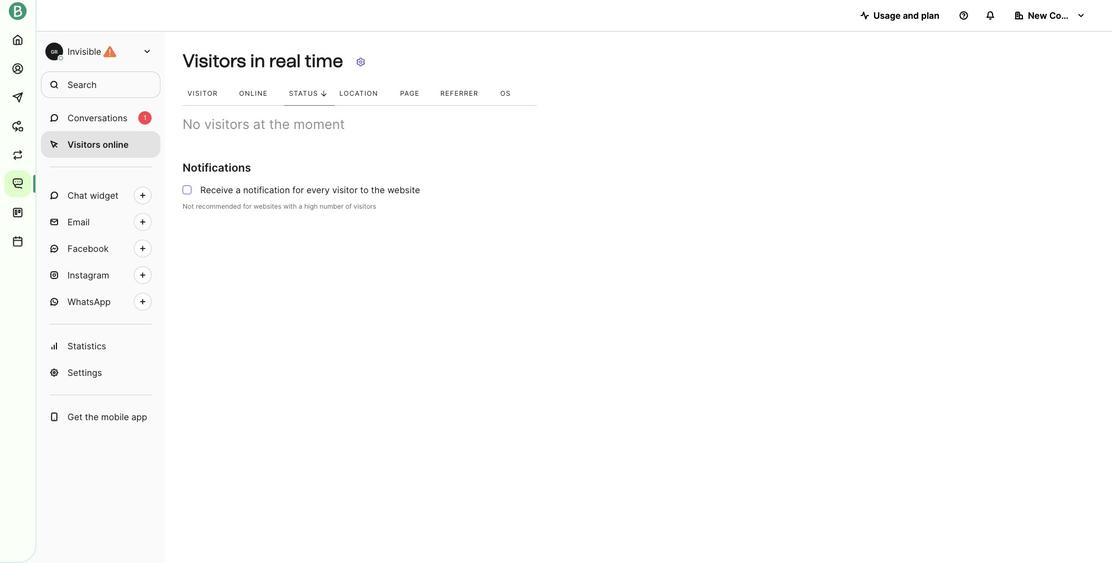 Task type: locate. For each thing, give the bounding box(es) containing it.
0 horizontal spatial the
[[85, 411, 99, 422]]

receive
[[200, 184, 233, 195]]

visitors inside visitors online 'link'
[[68, 139, 101, 150]]

not
[[183, 202, 194, 210]]

time
[[305, 51, 343, 72]]

a right "with" at the left of page
[[299, 202, 303, 210]]

os button
[[496, 82, 526, 105]]

1 vertical spatial a
[[299, 202, 303, 210]]

get the mobile app link
[[41, 404, 161, 430]]

online button
[[234, 82, 284, 105]]

status
[[289, 89, 318, 97]]

website
[[388, 184, 420, 195]]

visitors down to
[[354, 202, 377, 210]]

settings link
[[41, 359, 161, 386]]

1 horizontal spatial visitors
[[354, 202, 377, 210]]

at
[[253, 116, 266, 132]]

1 vertical spatial visitors
[[354, 202, 377, 210]]

visitors for visitors in real time
[[183, 51, 246, 72]]

0 horizontal spatial visitors
[[68, 139, 101, 150]]

real
[[269, 51, 301, 72]]

whatsapp
[[68, 296, 111, 307]]

0 vertical spatial for
[[293, 184, 304, 195]]

visitor
[[332, 184, 358, 195]]

email link
[[41, 209, 161, 235]]

1 vertical spatial the
[[371, 184, 385, 195]]

os
[[501, 89, 511, 97]]

app
[[132, 411, 147, 422]]

2 vertical spatial the
[[85, 411, 99, 422]]

0 horizontal spatial visitors
[[204, 116, 250, 132]]

1 horizontal spatial visitors
[[183, 51, 246, 72]]

status button
[[284, 82, 335, 105]]

1 horizontal spatial for
[[293, 184, 304, 195]]

the right get
[[85, 411, 99, 422]]

instagram link
[[41, 262, 161, 288]]

1 vertical spatial for
[[243, 202, 252, 210]]

new company button
[[1006, 4, 1095, 27]]

the inside get the mobile app link
[[85, 411, 99, 422]]

the right at at the top left of page
[[269, 116, 290, 132]]

1 horizontal spatial the
[[269, 116, 290, 132]]

moment
[[294, 116, 345, 132]]

search link
[[41, 71, 161, 98]]

page
[[400, 89, 420, 97]]

websites
[[254, 202, 282, 210]]

for left websites
[[243, 202, 252, 210]]

for
[[293, 184, 304, 195], [243, 202, 252, 210]]

visitors up visitor "button"
[[183, 51, 246, 72]]

visitors in real time
[[183, 51, 343, 72]]

widget
[[90, 190, 118, 201]]

for up "with" at the left of page
[[293, 184, 304, 195]]

settings
[[68, 367, 102, 378]]

0 vertical spatial visitors
[[204, 116, 250, 132]]

0 vertical spatial a
[[236, 184, 241, 195]]

a right "receive"
[[236, 184, 241, 195]]

1 vertical spatial visitors
[[68, 139, 101, 150]]

online
[[239, 89, 268, 97]]

number
[[320, 202, 344, 210]]

a
[[236, 184, 241, 195], [299, 202, 303, 210]]

no
[[183, 116, 201, 132]]

0 vertical spatial visitors
[[183, 51, 246, 72]]

location button
[[335, 82, 395, 105]]

1 horizontal spatial a
[[299, 202, 303, 210]]

invisible
[[68, 46, 101, 57]]

0 vertical spatial the
[[269, 116, 290, 132]]

email
[[68, 216, 90, 228]]

the
[[269, 116, 290, 132], [371, 184, 385, 195], [85, 411, 99, 422]]

visitors
[[204, 116, 250, 132], [354, 202, 377, 210]]

notifications
[[183, 161, 251, 174]]

visitors
[[183, 51, 246, 72], [68, 139, 101, 150]]

visitors online link
[[41, 131, 161, 158]]

visitors down 'conversations'
[[68, 139, 101, 150]]

visitors left at at the top left of page
[[204, 116, 250, 132]]

statistics
[[68, 340, 106, 352]]

to
[[360, 184, 369, 195]]

referrer
[[441, 89, 479, 97]]

chat widget link
[[41, 182, 161, 209]]

the right to
[[371, 184, 385, 195]]

conversations
[[68, 112, 128, 123]]

whatsapp link
[[41, 288, 161, 315]]



Task type: vqa. For each thing, say whether or not it's contained in the screenshot.
the to the top
yes



Task type: describe. For each thing, give the bounding box(es) containing it.
new company
[[1029, 10, 1091, 21]]

with
[[284, 202, 297, 210]]

and
[[903, 10, 920, 21]]

usage
[[874, 10, 901, 21]]

0 horizontal spatial for
[[243, 202, 252, 210]]

1
[[143, 113, 147, 122]]

referrer button
[[436, 82, 496, 105]]

usage and plan button
[[852, 4, 949, 27]]

mobile
[[101, 411, 129, 422]]

get the mobile app
[[68, 411, 147, 422]]

recommended
[[196, 202, 241, 210]]

visitors for visitors online
[[68, 139, 101, 150]]

of
[[346, 202, 352, 210]]

chat widget
[[68, 190, 118, 201]]

usage and plan
[[874, 10, 940, 21]]

statistics link
[[41, 333, 161, 359]]

new
[[1029, 10, 1048, 21]]

facebook
[[68, 243, 109, 254]]

2 horizontal spatial the
[[371, 184, 385, 195]]

visitor
[[188, 89, 218, 97]]

every
[[307, 184, 330, 195]]

no visitors at the moment
[[183, 116, 345, 132]]

location
[[340, 89, 378, 97]]

get
[[68, 411, 83, 422]]

facebook link
[[41, 235, 161, 262]]

search
[[68, 79, 97, 90]]

not recommended for websites with a high number of visitors
[[183, 202, 377, 210]]

visitors online
[[68, 139, 129, 150]]

chat
[[68, 190, 87, 201]]

plan
[[922, 10, 940, 21]]

notification
[[243, 184, 290, 195]]

receive a notification for every visitor to the website
[[200, 184, 420, 195]]

page button
[[395, 82, 436, 105]]

high
[[304, 202, 318, 210]]

in
[[250, 51, 265, 72]]

gr
[[51, 48, 58, 55]]

0 horizontal spatial a
[[236, 184, 241, 195]]

company
[[1050, 10, 1091, 21]]

online
[[103, 139, 129, 150]]

visitor button
[[183, 82, 234, 105]]

instagram
[[68, 270, 109, 281]]



